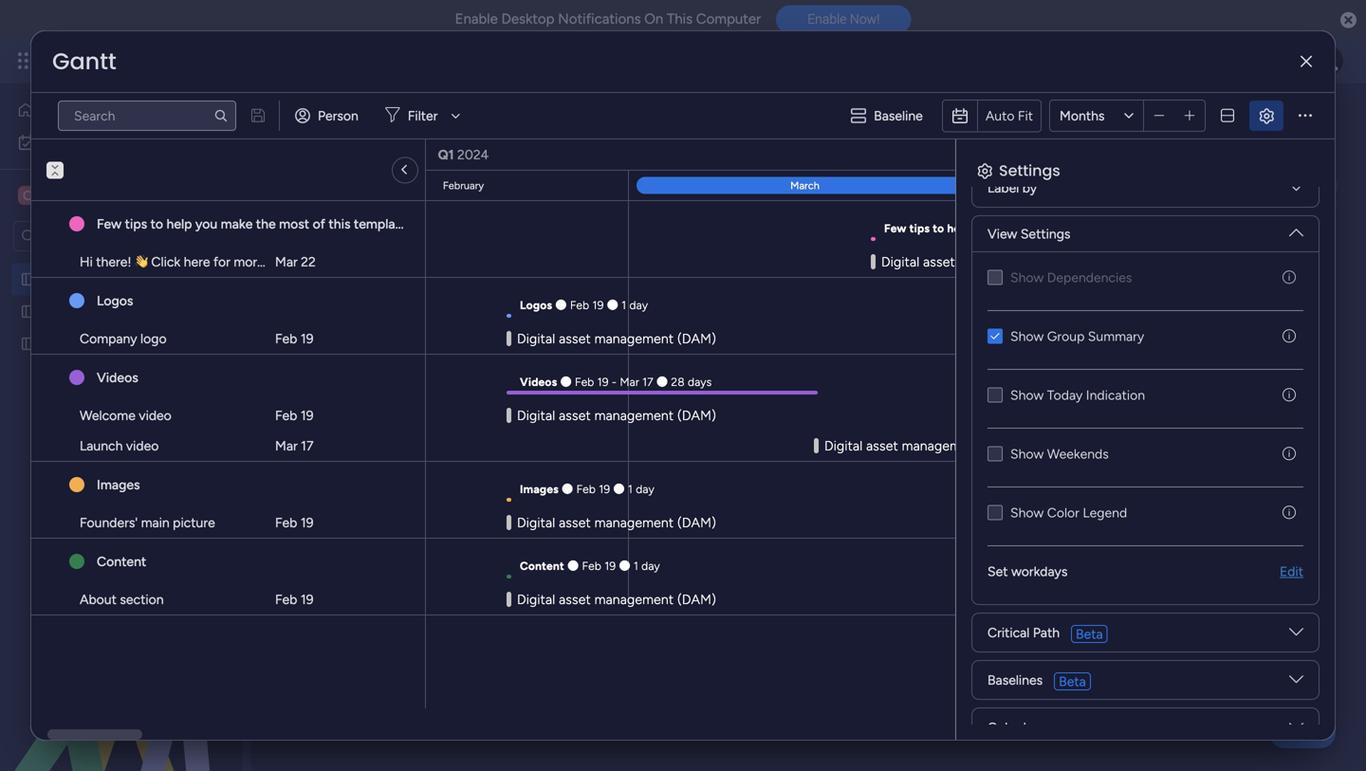 Task type: vqa. For each thing, say whether or not it's contained in the screenshot.
'list box'
yes



Task type: describe. For each thing, give the bounding box(es) containing it.
1 horizontal spatial digital asset management (dam)
[[289, 98, 792, 140]]

lottie animation image
[[0, 580, 242, 772]]

about
[[361, 144, 395, 160]]

search image
[[214, 108, 229, 123]]

there!
[[96, 254, 131, 270]]

1 vertical spatial 17
[[301, 438, 314, 454]]

add view image
[[871, 179, 879, 193]]

this inside button
[[399, 144, 420, 160]]

hi
[[80, 254, 93, 270]]

indication
[[1087, 387, 1146, 403]]

main
[[141, 515, 170, 531]]

path
[[1033, 625, 1060, 641]]

0 vertical spatial settings
[[999, 160, 1061, 181]]

view inside button
[[816, 178, 846, 194]]

founders'
[[80, 515, 138, 531]]

enable desktop notifications on this computer
[[455, 10, 761, 28]]

help
[[1286, 723, 1320, 743]]

v2 info image for show weekends
[[1283, 446, 1296, 462]]

filter
[[408, 108, 438, 124]]

learn more about this package of templates here: https://youtu.be/9x6_kyyrn_e button
[[288, 140, 840, 163]]

collaborative whiteboard button
[[514, 171, 680, 201]]

home option
[[11, 95, 231, 125]]

set
[[988, 564, 1008, 580]]

0 horizontal spatial :)
[[411, 216, 419, 232]]

legend
[[1083, 505, 1128, 521]]

q1
[[438, 147, 454, 163]]

collaborative
[[528, 178, 607, 194]]

Digital asset management (DAM) field
[[284, 98, 796, 140]]

public board image
[[20, 303, 38, 321]]

activity
[[1116, 112, 1163, 128]]

0 vertical spatial 17
[[643, 375, 654, 389]]

templates
[[493, 144, 552, 160]]

1 for content ● feb 19 ● 1 day
[[634, 559, 639, 573]]

months
[[1060, 108, 1105, 124]]

0 horizontal spatial the
[[256, 216, 276, 232]]

company
[[80, 331, 137, 347]]

0 horizontal spatial this
[[329, 216, 351, 232]]

videos for videos
[[97, 370, 138, 386]]

dapulse dropdown down arrow image
[[1290, 218, 1304, 240]]

v2 info image for show group summary
[[1283, 328, 1296, 345]]

label
[[988, 180, 1020, 196]]

v2 split view image
[[1222, 109, 1235, 123]]

auto fit
[[986, 107, 1034, 124]]

show group summary
[[1011, 328, 1145, 344]]

add to favorites image
[[837, 110, 856, 129]]

critical path
[[988, 625, 1060, 641]]

1 horizontal spatial to
[[933, 222, 945, 235]]

c
[[23, 187, 32, 204]]

creative requests
[[45, 304, 150, 320]]

logo
[[141, 331, 167, 347]]

0 horizontal spatial help
[[167, 216, 192, 232]]

beta for baselines
[[1059, 674, 1086, 690]]

0 horizontal spatial make
[[221, 216, 253, 232]]

mar for mar 17
[[275, 438, 298, 454]]

0 horizontal spatial most
[[279, 216, 310, 232]]

1 horizontal spatial the
[[1028, 222, 1046, 235]]

1 v2 info image from the top
[[1283, 270, 1296, 286]]

new asset button
[[288, 221, 365, 252]]

collaborative whiteboard online docs
[[528, 178, 758, 194]]

list box containing digital asset management (dam)
[[0, 260, 242, 616]]

images for images
[[97, 477, 140, 493]]

Gantt field
[[47, 46, 121, 77]]

👋
[[135, 254, 148, 270]]

team workload button
[[394, 171, 514, 201]]

1 vertical spatial view
[[988, 226, 1018, 242]]

0 vertical spatial asset
[[391, 98, 471, 140]]

view settings
[[988, 226, 1071, 242]]

content for content ● feb 19 ● 1 day
[[520, 559, 565, 573]]

1 horizontal spatial tips
[[910, 222, 930, 235]]

invite
[[1241, 112, 1275, 128]]

→
[[340, 254, 353, 270]]

mar 17
[[275, 438, 314, 454]]

images ● feb 19 ● 1 day
[[520, 483, 655, 496]]

28
[[671, 375, 685, 389]]

1 vertical spatial settings
[[1021, 226, 1071, 242]]

welcome video
[[80, 408, 172, 424]]

workspace selection element
[[18, 184, 153, 207]]

creative assets
[[44, 186, 150, 205]]

0 horizontal spatial you
[[195, 216, 218, 232]]

dapulse dropdown down arrow image for critical
[[1290, 625, 1304, 647]]

v2 minus image
[[1155, 109, 1165, 123]]

day for images ● feb 19 ● 1 day
[[636, 483, 655, 496]]

public board image for digital asset management (dam)
[[20, 270, 38, 289]]

group
[[1048, 328, 1085, 344]]

feb 19 for founders' main picture
[[275, 515, 314, 531]]

empty
[[741, 263, 774, 277]]

work
[[65, 134, 94, 150]]

show color legend
[[1011, 505, 1128, 521]]

dapulse close image
[[1341, 11, 1357, 30]]

february
[[443, 179, 484, 192]]

enable for enable desktop notifications on this computer
[[455, 10, 498, 28]]

videos ● feb 19 - mar 17 ● 28 days
[[520, 375, 712, 389]]

video for welcome video
[[139, 408, 172, 424]]

marketing
[[668, 263, 718, 277]]

files view button
[[772, 171, 860, 201]]

filter board by person image
[[617, 227, 648, 246]]

select product image
[[17, 51, 36, 70]]

website
[[45, 336, 93, 352]]

feb 19 for company logo
[[275, 331, 314, 347]]

1 horizontal spatial (dam)
[[695, 98, 792, 140]]

redesign
[[163, 336, 215, 352]]

show for show group summary
[[1011, 328, 1044, 344]]

content ● feb 19 ● 1 day
[[520, 559, 660, 573]]

asset inside list box
[[86, 271, 117, 288]]

invite / 1
[[1241, 112, 1292, 128]]

1 horizontal spatial template
[[1117, 222, 1166, 235]]

learn
[[290, 144, 323, 160]]

q1 2024
[[438, 147, 489, 163]]

videos for videos ● feb 19 - mar 17 ● 28 days
[[520, 375, 557, 389]]

0 horizontal spatial few tips to help you make the most of this template :)
[[97, 216, 419, 232]]

show today indication
[[1011, 387, 1146, 403]]

baseline
[[874, 108, 923, 124]]

color by
[[988, 720, 1038, 736]]

feb 19 for welcome video
[[275, 408, 314, 424]]

1 horizontal spatial few
[[885, 222, 907, 235]]

home
[[42, 102, 78, 118]]

0 horizontal spatial of
[[313, 216, 325, 232]]

digital asset management (dam) inside list box
[[45, 271, 241, 288]]

show weekends
[[1011, 446, 1109, 462]]

1 inside invite / 1 button
[[1286, 112, 1292, 128]]

0 horizontal spatial to
[[151, 216, 163, 232]]

requests
[[98, 304, 150, 320]]

show for show today indication
[[1011, 387, 1044, 403]]

invite / 1 button
[[1206, 104, 1300, 135]]

filter button
[[378, 101, 467, 131]]

assets
[[106, 186, 150, 205]]

company logo
[[80, 331, 167, 347]]

whiteboard
[[610, 178, 680, 194]]

online
[[686, 178, 724, 194]]

beta for critical path
[[1076, 626, 1103, 643]]

-
[[612, 375, 617, 389]]

3 dapulse dropdown down arrow image from the top
[[1290, 673, 1304, 694]]

edit
[[1280, 564, 1304, 580]]

Filter dashboard by text search field
[[58, 101, 236, 131]]

team
[[409, 178, 440, 194]]

online docs button
[[671, 171, 772, 201]]

0 horizontal spatial more
[[234, 254, 265, 270]]

auto
[[986, 107, 1015, 124]]

my work
[[44, 134, 94, 150]]

by for color by
[[1024, 720, 1038, 736]]

on
[[645, 10, 664, 28]]

baseline button
[[844, 101, 935, 131]]



Task type: locate. For each thing, give the bounding box(es) containing it.
videos left -
[[520, 375, 557, 389]]

0 horizontal spatial tips
[[125, 216, 147, 232]]

dapulse x slim image
[[1301, 55, 1313, 69]]

/
[[1278, 112, 1283, 128]]

asset up →
[[326, 228, 358, 245]]

color left the legend
[[1048, 505, 1080, 521]]

video up launch video on the left of page
[[139, 408, 172, 424]]

https://youtu.be/9x6_kyyrn_e
[[588, 144, 771, 160]]

beta
[[1076, 626, 1103, 643], [1059, 674, 1086, 690]]

feb
[[570, 298, 590, 312], [275, 331, 297, 347], [575, 375, 595, 389], [275, 408, 297, 424], [577, 483, 596, 496], [275, 515, 297, 531], [582, 559, 602, 573], [275, 592, 297, 608]]

click
[[151, 254, 181, 270]]

2 v2 info image from the top
[[1283, 387, 1296, 403]]

critical
[[988, 625, 1030, 641]]

more inside button
[[327, 144, 357, 160]]

more dots image
[[1299, 109, 1313, 123]]

1 vertical spatial more
[[234, 254, 265, 270]]

0 vertical spatial digital
[[289, 98, 383, 140]]

monday
[[84, 50, 150, 71]]

person button
[[288, 101, 370, 131]]

option
[[0, 262, 242, 266]]

asset up package
[[391, 98, 471, 140]]

0 horizontal spatial view
[[816, 178, 846, 194]]

creative inside list box
[[45, 304, 95, 320]]

dapulse dropdown down arrow image
[[1290, 180, 1304, 202], [1290, 625, 1304, 647], [1290, 673, 1304, 694], [1290, 720, 1304, 742]]

here:
[[555, 144, 585, 160]]

4 feb 19 from the top
[[275, 592, 314, 608]]

0 horizontal spatial enable
[[455, 10, 498, 28]]

this right new
[[329, 216, 351, 232]]

angle right image
[[403, 162, 407, 179]]

help up click
[[167, 216, 192, 232]]

show up set workdays
[[1011, 505, 1044, 521]]

enable for enable now!
[[808, 11, 847, 27]]

1 horizontal spatial color
[[1048, 505, 1080, 521]]

0 vertical spatial public board image
[[20, 270, 38, 289]]

set workdays
[[988, 564, 1068, 580]]

this up angle right image
[[399, 144, 420, 160]]

most down integrate
[[1049, 222, 1076, 235]]

summary
[[1088, 328, 1145, 344]]

0 vertical spatial (dam)
[[695, 98, 792, 140]]

day for content ● feb 19 ● 1 day
[[642, 559, 660, 573]]

0 horizontal spatial asset
[[86, 271, 117, 288]]

section
[[120, 592, 164, 608]]

docs
[[727, 178, 758, 194]]

0 vertical spatial day
[[630, 298, 648, 312]]

most up mar 22
[[279, 216, 310, 232]]

tips
[[125, 216, 147, 232], [910, 222, 930, 235]]

video down 'welcome video'
[[126, 438, 159, 454]]

digital asset management (dam) up learn more about this package of templates here: https://youtu.be/9x6_kyyrn_e
[[289, 98, 792, 140]]

of down integrate button
[[1079, 222, 1091, 235]]

3 v2 info image from the top
[[1283, 505, 1296, 521]]

0 horizontal spatial digital
[[45, 271, 82, 288]]

package
[[424, 144, 473, 160]]

2 vertical spatial day
[[642, 559, 660, 573]]

1 feb 19 from the top
[[275, 331, 314, 347]]

0 horizontal spatial videos
[[97, 370, 138, 386]]

days
[[688, 375, 712, 389]]

0 horizontal spatial digital asset management (dam)
[[45, 271, 241, 288]]

beta right path
[[1076, 626, 1103, 643]]

1 for images ● feb 19 ● 1 day
[[628, 483, 633, 496]]

0 horizontal spatial images
[[97, 477, 140, 493]]

1 public board image from the top
[[20, 270, 38, 289]]

1 horizontal spatial this
[[399, 144, 420, 160]]

enable now!
[[808, 11, 880, 27]]

creative for creative requests
[[45, 304, 95, 320]]

few
[[97, 216, 122, 232], [885, 222, 907, 235]]

1 horizontal spatial make
[[997, 222, 1026, 235]]

show for show dependencies
[[1011, 269, 1044, 285]]

0 horizontal spatial management
[[120, 271, 199, 288]]

mar for mar 22
[[275, 254, 298, 270]]

1 vertical spatial (dam)
[[202, 271, 241, 288]]

logos for logos ● feb 19 ● 1 day
[[520, 298, 553, 312]]

2 vertical spatial v2 info image
[[1283, 505, 1296, 521]]

creative
[[44, 186, 103, 205], [45, 304, 95, 320]]

creative inside workspace selection element
[[44, 186, 103, 205]]

1 horizontal spatial view
[[988, 226, 1018, 242]]

1 vertical spatial asset
[[326, 228, 358, 245]]

to left view settings
[[933, 222, 945, 235]]

you
[[195, 216, 218, 232], [974, 222, 994, 235]]

1
[[1286, 112, 1292, 128], [622, 298, 627, 312], [628, 483, 633, 496], [634, 559, 639, 573]]

(dam) up docs
[[695, 98, 792, 140]]

1 vertical spatial creative
[[45, 304, 95, 320]]

0 vertical spatial color
[[1048, 505, 1080, 521]]

1 horizontal spatial digital
[[289, 98, 383, 140]]

1 vertical spatial video
[[126, 438, 159, 454]]

1 horizontal spatial more
[[327, 144, 357, 160]]

public board image for website homepage redesign
[[20, 335, 38, 353]]

1 right / at the right
[[1286, 112, 1292, 128]]

this
[[667, 10, 693, 28]]

show dependencies
[[1011, 269, 1133, 285]]

2 enable from the left
[[808, 11, 847, 27]]

2 vertical spatial mar
[[275, 438, 298, 454]]

0 vertical spatial digital asset management (dam)
[[289, 98, 792, 140]]

0 horizontal spatial few
[[97, 216, 122, 232]]

weekends
[[1048, 446, 1109, 462]]

2 horizontal spatial of
[[1079, 222, 1091, 235]]

new asset
[[295, 228, 358, 245]]

workdays
[[1012, 564, 1068, 580]]

content for content
[[97, 554, 146, 570]]

1 vertical spatial management
[[120, 271, 199, 288]]

2 feb 19 from the top
[[275, 408, 314, 424]]

launch
[[80, 438, 123, 454]]

0 vertical spatial mar
[[275, 254, 298, 270]]

1 horizontal spatial logos
[[520, 298, 553, 312]]

the left new
[[256, 216, 276, 232]]

0 vertical spatial creative
[[44, 186, 103, 205]]

most
[[279, 216, 310, 232], [1049, 222, 1076, 235]]

2 horizontal spatial asset
[[391, 98, 471, 140]]

4 dapulse dropdown down arrow image from the top
[[1290, 720, 1304, 742]]

content down images ● feb 19 ● 1 day at the left of page
[[520, 559, 565, 573]]

of right package
[[477, 144, 489, 160]]

more
[[327, 144, 357, 160], [234, 254, 265, 270]]

the down integrate
[[1028, 222, 1046, 235]]

today
[[1048, 387, 1083, 403]]

gantt
[[52, 46, 117, 77]]

of
[[477, 144, 489, 160], [313, 216, 325, 232], [1079, 222, 1091, 235]]

0 vertical spatial v2 info image
[[1283, 328, 1296, 345]]

v2 info image for legend
[[1283, 505, 1296, 521]]

2 dapulse dropdown down arrow image from the top
[[1290, 625, 1304, 647]]

digital asset management (dam) down 👋
[[45, 271, 241, 288]]

creative down v2 collapse up 'image'
[[44, 186, 103, 205]]

1 horizontal spatial management
[[479, 98, 687, 140]]

the
[[256, 216, 276, 232], [1028, 222, 1046, 235]]

show for show weekends
[[1011, 446, 1044, 462]]

new
[[295, 228, 323, 245]]

1 vertical spatial day
[[636, 483, 655, 496]]

management up 'here:'
[[479, 98, 687, 140]]

digital down hi on the left top
[[45, 271, 82, 288]]

color down baselines in the right bottom of the page
[[988, 720, 1020, 736]]

:) down integrate button
[[1168, 222, 1177, 235]]

0 vertical spatial management
[[479, 98, 687, 140]]

creative for creative assets
[[44, 186, 103, 205]]

by
[[1023, 180, 1038, 196], [1024, 720, 1038, 736]]

you down the label
[[974, 222, 994, 235]]

view right files
[[816, 178, 846, 194]]

17
[[643, 375, 654, 389], [301, 438, 314, 454]]

asset
[[391, 98, 471, 140], [326, 228, 358, 245], [86, 271, 117, 288]]

1 horizontal spatial 17
[[643, 375, 654, 389]]

content up the about section
[[97, 554, 146, 570]]

by for label by
[[1023, 180, 1038, 196]]

0 horizontal spatial (dam)
[[202, 271, 241, 288]]

show left today
[[1011, 387, 1044, 403]]

by right the label
[[1023, 180, 1038, 196]]

0 vertical spatial by
[[1023, 180, 1038, 196]]

my work link
[[11, 127, 231, 158]]

0 vertical spatial v2 info image
[[1283, 270, 1296, 286]]

for
[[213, 254, 231, 270]]

1 horizontal spatial images
[[520, 483, 559, 496]]

1 vertical spatial mar
[[620, 375, 640, 389]]

public board image up public board icon
[[20, 270, 38, 289]]

2 public board image from the top
[[20, 335, 38, 353]]

make down label by
[[997, 222, 1026, 235]]

(dam)
[[695, 98, 792, 140], [202, 271, 241, 288]]

1 vertical spatial digital
[[45, 271, 82, 288]]

feb 19
[[275, 331, 314, 347], [275, 408, 314, 424], [275, 515, 314, 531], [275, 592, 314, 608]]

enable inside button
[[808, 11, 847, 27]]

1 horizontal spatial :)
[[1168, 222, 1177, 235]]

now!
[[850, 11, 880, 27]]

few tips to help you make the most of this template :) down label by
[[885, 222, 1177, 235]]

videos down homepage
[[97, 370, 138, 386]]

1 vertical spatial beta
[[1059, 674, 1086, 690]]

enable left desktop
[[455, 10, 498, 28]]

0 vertical spatial view
[[816, 178, 846, 194]]

person
[[318, 108, 359, 124]]

(dam) inside list box
[[202, 271, 241, 288]]

1 vertical spatial public board image
[[20, 335, 38, 353]]

1 horizontal spatial enable
[[808, 11, 847, 27]]

1 horizontal spatial you
[[974, 222, 994, 235]]

help left view settings
[[948, 222, 971, 235]]

digital up the learn
[[289, 98, 383, 140]]

content
[[97, 554, 146, 570], [520, 559, 565, 573]]

show for show color legend
[[1011, 505, 1044, 521]]

beta down path
[[1059, 674, 1086, 690]]

baselines
[[988, 672, 1043, 689]]

1 horizontal spatial of
[[477, 144, 489, 160]]

of up 22
[[313, 216, 325, 232]]

1 vertical spatial v2 info image
[[1283, 387, 1296, 403]]

1 up content ● feb 19 ● 1 day
[[628, 483, 633, 496]]

welcome
[[80, 408, 136, 424]]

asset down there!
[[86, 271, 117, 288]]

0 horizontal spatial color
[[988, 720, 1020, 736]]

None search field
[[58, 101, 236, 131]]

workspace image
[[18, 185, 37, 206]]

0 horizontal spatial template
[[354, 216, 408, 232]]

here
[[184, 254, 210, 270]]

public board image down public board icon
[[20, 335, 38, 353]]

information
[[268, 254, 337, 270]]

auto fit button
[[978, 100, 1041, 131]]

help
[[167, 216, 192, 232], [948, 222, 971, 235]]

1 horizontal spatial asset
[[326, 228, 358, 245]]

5 show from the top
[[1011, 505, 1044, 521]]

more right for
[[234, 254, 265, 270]]

creative up "website"
[[45, 304, 95, 320]]

lottie animation element
[[0, 580, 242, 772]]

1 vertical spatial digital asset management (dam)
[[45, 271, 241, 288]]

arrow down image
[[445, 104, 467, 127]]

images up content ● feb 19 ● 1 day
[[520, 483, 559, 496]]

0 vertical spatial video
[[139, 408, 172, 424]]

my work option
[[11, 127, 231, 158]]

computer
[[696, 10, 761, 28]]

1 horizontal spatial help
[[948, 222, 971, 235]]

view down the label
[[988, 226, 1018, 242]]

enable
[[455, 10, 498, 28], [808, 11, 847, 27]]

of inside button
[[477, 144, 489, 160]]

1 vertical spatial by
[[1024, 720, 1038, 736]]

:) right "angle down" image
[[411, 216, 419, 232]]

workload
[[444, 178, 500, 194]]

images for images ● feb 19 ● 1 day
[[520, 483, 559, 496]]

homepage
[[97, 336, 160, 352]]

management down click
[[120, 271, 199, 288]]

help button
[[1270, 718, 1336, 749]]

1 vertical spatial color
[[988, 720, 1020, 736]]

3 show from the top
[[1011, 387, 1044, 403]]

v2 info image for indication
[[1283, 387, 1296, 403]]

1 dapulse dropdown down arrow image from the top
[[1290, 180, 1304, 202]]

v2 collapse up image
[[47, 168, 64, 181]]

public board image
[[20, 270, 38, 289], [20, 335, 38, 353]]

1 horizontal spatial videos
[[520, 375, 557, 389]]

settings down integrate
[[1021, 226, 1071, 242]]

0 horizontal spatial logos
[[97, 293, 133, 309]]

v2 info image
[[1283, 328, 1296, 345], [1283, 446, 1296, 462]]

angle down image
[[374, 229, 384, 244]]

team workload
[[409, 178, 500, 194]]

notifications
[[558, 10, 641, 28]]

0 vertical spatial more
[[327, 144, 357, 160]]

day for logos ● feb 19 ● 1 day
[[630, 298, 648, 312]]

1 v2 info image from the top
[[1283, 328, 1296, 345]]

make up for
[[221, 216, 253, 232]]

19
[[593, 298, 604, 312], [301, 331, 314, 347], [598, 375, 609, 389], [301, 408, 314, 424], [599, 483, 611, 496], [301, 515, 314, 531], [605, 559, 616, 573], [301, 592, 314, 608]]

settings down fit
[[999, 160, 1061, 181]]

picture
[[173, 515, 215, 531]]

launch video
[[80, 438, 159, 454]]

feb 19 for about section
[[275, 592, 314, 608]]

v2 collapse down image
[[47, 155, 64, 168]]

(dam) down for
[[202, 271, 241, 288]]

few tips to help you make the most of this template :) up for
[[97, 216, 419, 232]]

1 vertical spatial v2 info image
[[1283, 446, 1296, 462]]

you up here
[[195, 216, 218, 232]]

dependencies
[[1048, 269, 1133, 285]]

1 show from the top
[[1011, 269, 1044, 285]]

integrate
[[1031, 178, 1085, 194]]

enable now! button
[[777, 5, 911, 33]]

1 down product
[[622, 298, 627, 312]]

2 show from the top
[[1011, 328, 1044, 344]]

1 horizontal spatial few tips to help you make the most of this template :)
[[885, 222, 1177, 235]]

0 vertical spatial beta
[[1076, 626, 1103, 643]]

digital inside list box
[[45, 271, 82, 288]]

march
[[791, 179, 820, 192]]

management inside list box
[[120, 271, 199, 288]]

enable left the now!
[[808, 11, 847, 27]]

dapulse dropdown down arrow image for color
[[1290, 720, 1304, 742]]

home link
[[11, 95, 231, 125]]

images down launch video on the left of page
[[97, 477, 140, 493]]

1 enable from the left
[[455, 10, 498, 28]]

video
[[139, 408, 172, 424], [126, 438, 159, 454]]

0 horizontal spatial content
[[97, 554, 146, 570]]

2 v2 info image from the top
[[1283, 446, 1296, 462]]

show left "weekends"
[[1011, 446, 1044, 462]]

1 horizontal spatial most
[[1049, 222, 1076, 235]]

this down integrate button
[[1094, 222, 1114, 235]]

2 horizontal spatial this
[[1094, 222, 1114, 235]]

Search in workspace field
[[40, 225, 159, 247]]

more right the learn
[[327, 144, 357, 160]]

0 horizontal spatial 17
[[301, 438, 314, 454]]

v2 info image
[[1283, 270, 1296, 286], [1283, 387, 1296, 403], [1283, 505, 1296, 521]]

asset inside button
[[326, 228, 358, 245]]

3 feb 19 from the top
[[275, 515, 314, 531]]

v2 plus image
[[1185, 109, 1195, 123]]

to up click
[[151, 216, 163, 232]]

monday button
[[49, 36, 302, 85]]

my
[[44, 134, 62, 150]]

1 for logos ● feb 19 ● 1 day
[[622, 298, 627, 312]]

logos for logos
[[97, 293, 133, 309]]

dapulse dropdown down arrow image for label
[[1290, 180, 1304, 202]]

template
[[354, 216, 408, 232], [1117, 222, 1166, 235]]

2 vertical spatial asset
[[86, 271, 117, 288]]

4 show from the top
[[1011, 446, 1044, 462]]

day
[[630, 298, 648, 312], [636, 483, 655, 496], [642, 559, 660, 573]]

video for launch video
[[126, 438, 159, 454]]

1 horizontal spatial content
[[520, 559, 565, 573]]

john smith image
[[1314, 46, 1344, 76]]

show down view settings
[[1011, 269, 1044, 285]]

list box
[[0, 260, 242, 616]]

digital asset management (dam)
[[289, 98, 792, 140], [45, 271, 241, 288]]

founders' main picture
[[80, 515, 215, 531]]

collapse board header image
[[1318, 178, 1333, 194]]

1 down images ● feb 19 ● 1 day at the left of page
[[634, 559, 639, 573]]

by down baselines in the right bottom of the page
[[1024, 720, 1038, 736]]

show left group
[[1011, 328, 1044, 344]]



